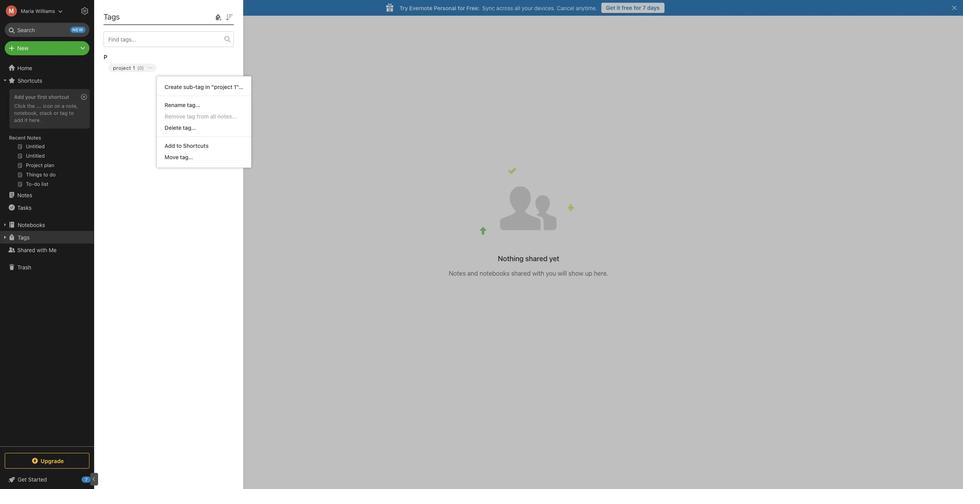 Task type: locate. For each thing, give the bounding box(es) containing it.
Find tags… text field
[[104, 34, 224, 45]]

cancel
[[557, 5, 575, 11]]

with up 0
[[132, 27, 147, 36]]

0 vertical spatial your
[[522, 5, 533, 11]]

to
[[69, 110, 74, 116], [177, 142, 182, 149]]

1 horizontal spatial add
[[165, 142, 175, 149]]

shared up p
[[106, 27, 130, 36]]

notes link
[[0, 189, 94, 201]]

1 horizontal spatial your
[[522, 5, 533, 11]]

1 horizontal spatial get
[[606, 4, 616, 11]]

get it free for 7 days
[[606, 4, 660, 11]]

get left "free"
[[606, 4, 616, 11]]

it inside the icon on a note, notebook, stack or tag to add it here.
[[25, 117, 28, 123]]

a
[[62, 103, 64, 109]]

for right "free"
[[634, 4, 641, 11]]

1 vertical spatial add
[[165, 142, 175, 149]]

me
[[149, 27, 159, 36], [49, 247, 57, 253]]

0 vertical spatial to
[[69, 110, 74, 116]]

0 horizontal spatial get
[[18, 476, 27, 483]]

shared
[[526, 255, 548, 263], [511, 270, 531, 277]]

notes up tasks on the top
[[17, 192, 32, 198]]

new button
[[5, 41, 89, 55]]

7 left click to collapse image
[[85, 477, 88, 482]]

add up click
[[14, 94, 24, 100]]

notebooks
[[480, 270, 510, 277]]

shortcuts down home
[[18, 77, 42, 84]]

icon on a note, notebook, stack or tag to add it here.
[[14, 103, 78, 123]]

0 vertical spatial it
[[617, 4, 621, 11]]

with left you
[[533, 270, 544, 277]]

yet
[[549, 255, 560, 263]]

2 horizontal spatial with
[[533, 270, 544, 277]]

1 horizontal spatial 7
[[643, 4, 646, 11]]

0 vertical spatial shared
[[526, 255, 548, 263]]

0 horizontal spatial with
[[37, 247, 47, 253]]

2 vertical spatial with
[[533, 270, 544, 277]]

1 horizontal spatial it
[[617, 4, 621, 11]]

add up the move
[[165, 142, 175, 149]]

Sort field
[[224, 12, 234, 22]]

shared down nothing shared yet
[[511, 270, 531, 277]]

0 vertical spatial 7
[[643, 4, 646, 11]]

click the ...
[[14, 103, 42, 109]]

1 vertical spatial shortcuts
[[183, 142, 209, 149]]

group
[[0, 87, 94, 192]]

for left free: on the top of page
[[458, 5, 465, 11]]

p row group
[[104, 47, 240, 85]]

tag…
[[187, 102, 200, 108], [183, 124, 196, 131], [180, 154, 193, 161]]

1 vertical spatial here.
[[594, 270, 609, 277]]

1 vertical spatial your
[[25, 94, 36, 100]]

tag… inside move tag… link
[[180, 154, 193, 161]]

shortcuts up move tag… link
[[183, 142, 209, 149]]

group containing add your first shortcut
[[0, 87, 94, 192]]

2 vertical spatial tag…
[[180, 154, 193, 161]]

it left "free"
[[617, 4, 621, 11]]

nothing
[[498, 255, 524, 263]]

shared up trash
[[17, 247, 35, 253]]

home
[[17, 65, 32, 71]]

me down tags button at the top of page
[[49, 247, 57, 253]]

dropdown list menu
[[157, 81, 251, 163]]

7 inside get it free for 7 days button
[[643, 4, 646, 11]]

1 horizontal spatial to
[[177, 142, 182, 149]]

1 horizontal spatial here.
[[594, 270, 609, 277]]

0 vertical spatial tag…
[[187, 102, 200, 108]]

here. inside the icon on a note, notebook, stack or tag to add it here.
[[29, 117, 41, 123]]

project 1 ( 0 )
[[113, 65, 144, 71]]

notes…
[[218, 113, 237, 120]]

0 horizontal spatial it
[[25, 117, 28, 123]]

tasks
[[17, 204, 32, 211]]

home link
[[0, 62, 94, 74]]

all right from
[[210, 113, 216, 120]]

it
[[617, 4, 621, 11], [25, 117, 28, 123]]

1 vertical spatial me
[[49, 247, 57, 253]]

here. right up
[[594, 270, 609, 277]]

1 vertical spatial shared
[[511, 270, 531, 277]]

shared with me
[[106, 27, 159, 36], [17, 247, 57, 253]]

me up tag actions field
[[149, 27, 159, 36]]

...
[[36, 103, 42, 109]]

tag… up remove tag from all notes…
[[187, 102, 200, 108]]

1 horizontal spatial for
[[634, 4, 641, 11]]

tags right settings icon
[[104, 12, 120, 21]]

tag… for delete tag…
[[183, 124, 196, 131]]

0 vertical spatial add
[[14, 94, 24, 100]]

tags down notebooks
[[18, 234, 30, 241]]

tag inside "create sub-tag in "project 1"…" link
[[195, 84, 204, 90]]

from
[[197, 113, 209, 120]]

evernote
[[409, 5, 433, 11]]

tag… inside delete tag… link
[[183, 124, 196, 131]]

0 vertical spatial get
[[606, 4, 616, 11]]

all right across at the top right of page
[[515, 5, 520, 11]]

tag… down add to shortcuts
[[180, 154, 193, 161]]

your
[[522, 5, 533, 11], [25, 94, 36, 100]]

me inside tree
[[49, 247, 57, 253]]

create sub-tag in "project 1"… link
[[157, 81, 251, 93]]

with
[[132, 27, 147, 36], [37, 247, 47, 253], [533, 270, 544, 277]]

across
[[497, 5, 513, 11]]

shortcut
[[49, 94, 69, 100]]

tag… for rename tag…
[[187, 102, 200, 108]]

tag… down remove tag from all notes…
[[183, 124, 196, 131]]

1 horizontal spatial shortcuts
[[183, 142, 209, 149]]

add to shortcuts link
[[157, 140, 251, 151]]

tags
[[104, 12, 120, 21], [18, 234, 30, 241]]

your up the the
[[25, 94, 36, 100]]

get
[[606, 4, 616, 11], [18, 476, 27, 483]]

0 vertical spatial shared with me
[[106, 27, 159, 36]]

0 horizontal spatial your
[[25, 94, 36, 100]]

all
[[515, 5, 520, 11], [210, 113, 216, 120]]

0 vertical spatial shortcuts
[[18, 77, 42, 84]]

0 vertical spatial here.
[[29, 117, 41, 123]]

1 horizontal spatial me
[[149, 27, 159, 36]]

shared with me down tags button at the top of page
[[17, 247, 57, 253]]

1 horizontal spatial tag
[[187, 113, 195, 120]]

click
[[14, 103, 26, 109]]

notes left and
[[449, 270, 466, 277]]

2 vertical spatial notes
[[449, 270, 466, 277]]

2 horizontal spatial tag
[[195, 84, 204, 90]]

with down tags button at the top of page
[[37, 247, 47, 253]]

tag… inside rename tag… link
[[187, 102, 200, 108]]

1 vertical spatial shared
[[17, 247, 35, 253]]

shared with me link
[[0, 244, 94, 256]]

0 vertical spatial shared
[[106, 27, 130, 36]]

1 vertical spatial to
[[177, 142, 182, 149]]

upgrade button
[[5, 453, 89, 469]]

1 vertical spatial tag…
[[183, 124, 196, 131]]

expand tags image
[[2, 234, 8, 241]]

personal
[[434, 5, 457, 11]]

shared up notes and notebooks shared with you will show up here.
[[526, 255, 548, 263]]

project 1 row
[[104, 62, 240, 85]]

1 vertical spatial 7
[[85, 477, 88, 482]]

0 horizontal spatial me
[[49, 247, 57, 253]]

days
[[647, 4, 660, 11]]

0 horizontal spatial all
[[210, 113, 216, 120]]

1 vertical spatial it
[[25, 117, 28, 123]]

here. inside shared with me element
[[594, 270, 609, 277]]

tag
[[195, 84, 204, 90], [60, 110, 68, 116], [187, 113, 195, 120]]

7
[[643, 4, 646, 11], [85, 477, 88, 482]]

tag inside the icon on a note, notebook, stack or tag to add it here.
[[60, 110, 68, 116]]

add for add to shortcuts
[[165, 142, 175, 149]]

the
[[27, 103, 35, 109]]

0 vertical spatial all
[[515, 5, 520, 11]]

stack
[[39, 110, 52, 116]]

1 for from the left
[[634, 4, 641, 11]]

tag… for move tag…
[[180, 154, 193, 161]]

1"…
[[234, 84, 243, 90]]

move
[[165, 154, 179, 161]]

remove
[[165, 113, 185, 120]]

shared with me up 1
[[106, 27, 159, 36]]

get for get started
[[18, 476, 27, 483]]

your left devices.
[[522, 5, 533, 11]]

shortcuts
[[18, 77, 42, 84], [183, 142, 209, 149]]

for
[[634, 4, 641, 11], [458, 5, 465, 11]]

get inside button
[[606, 4, 616, 11]]

1 vertical spatial notes
[[17, 192, 32, 198]]

it down notebook, at the top left of the page
[[25, 117, 28, 123]]

7 left the days
[[643, 4, 646, 11]]

will
[[558, 270, 567, 277]]

tag down 'a'
[[60, 110, 68, 116]]

get inside help and learning task checklist field
[[18, 476, 27, 483]]

1 vertical spatial get
[[18, 476, 27, 483]]

0 horizontal spatial to
[[69, 110, 74, 116]]

rename tag… link
[[157, 99, 251, 111]]

get left started
[[18, 476, 27, 483]]

notes inside shared with me element
[[449, 270, 466, 277]]

settings image
[[80, 6, 89, 16]]

0 horizontal spatial shortcuts
[[18, 77, 42, 84]]

get started
[[18, 476, 47, 483]]

1 horizontal spatial shared with me
[[106, 27, 159, 36]]

2 for from the left
[[458, 5, 465, 11]]

here.
[[29, 117, 41, 123], [594, 270, 609, 277]]

1 vertical spatial tags
[[18, 234, 30, 241]]

create sub-tag in "project 1"…
[[165, 84, 243, 90]]

it inside button
[[617, 4, 621, 11]]

note,
[[66, 103, 78, 109]]

1 vertical spatial with
[[37, 247, 47, 253]]

0 horizontal spatial for
[[458, 5, 465, 11]]

williams
[[35, 8, 55, 14]]

shortcuts inside "dropdown list" menu
[[183, 142, 209, 149]]

notebooks
[[18, 222, 45, 228]]

0 horizontal spatial 7
[[85, 477, 88, 482]]

notes right "recent"
[[27, 135, 41, 141]]

add inside "dropdown list" menu
[[165, 142, 175, 149]]

delete tag…
[[165, 124, 196, 131]]

nothing shared yet
[[498, 255, 560, 263]]

0 horizontal spatial shared with me
[[17, 247, 57, 253]]

0 horizontal spatial here.
[[29, 117, 41, 123]]

tree
[[0, 62, 94, 446]]

1 vertical spatial all
[[210, 113, 216, 120]]

0 vertical spatial tags
[[104, 12, 120, 21]]

tag left in
[[195, 84, 204, 90]]

notebooks link
[[0, 219, 94, 231]]

to up move tag…
[[177, 142, 182, 149]]

shortcuts button
[[0, 74, 94, 87]]

0 horizontal spatial add
[[14, 94, 24, 100]]

to down note, on the left top
[[69, 110, 74, 116]]

0 vertical spatial with
[[132, 27, 147, 36]]

here. down notebook, at the top left of the page
[[29, 117, 41, 123]]

for inside get it free for 7 days button
[[634, 4, 641, 11]]

0 horizontal spatial tags
[[18, 234, 30, 241]]

0 horizontal spatial tag
[[60, 110, 68, 116]]

started
[[28, 476, 47, 483]]

tag left from
[[187, 113, 195, 120]]



Task type: vqa. For each thing, say whether or not it's contained in the screenshot.
the me to the right
yes



Task type: describe. For each thing, give the bounding box(es) containing it.
remove tag from all notes… link
[[157, 111, 251, 122]]

maria williams
[[21, 8, 55, 14]]

maria
[[21, 8, 34, 14]]

devices.
[[535, 5, 556, 11]]

new
[[72, 27, 83, 32]]

tasks button
[[0, 201, 94, 214]]

on
[[54, 103, 60, 109]]

create new tag image
[[213, 12, 223, 22]]

for for free:
[[458, 5, 465, 11]]

anytime.
[[576, 5, 598, 11]]

7 inside help and learning task checklist field
[[85, 477, 88, 482]]

(
[[137, 65, 139, 71]]

upgrade
[[41, 458, 64, 464]]

try
[[400, 5, 408, 11]]

remove tag from all notes…
[[165, 113, 237, 120]]

rename tag…
[[165, 102, 200, 108]]

1 horizontal spatial tags
[[104, 12, 120, 21]]

show
[[569, 270, 584, 277]]

try evernote personal for free: sync across all your devices. cancel anytime.
[[400, 5, 598, 11]]

add for add your first shortcut
[[14, 94, 24, 100]]

free:
[[467, 5, 480, 11]]

sort options image
[[224, 12, 234, 22]]

0
[[139, 65, 142, 71]]

1 horizontal spatial all
[[515, 5, 520, 11]]

group inside tree
[[0, 87, 94, 192]]

first
[[37, 94, 47, 100]]

add your first shortcut
[[14, 94, 69, 100]]

)
[[142, 65, 144, 71]]

expand notebooks image
[[2, 222, 8, 228]]

and
[[468, 270, 478, 277]]

recent notes
[[9, 135, 41, 141]]

Search text field
[[10, 23, 84, 37]]

sync
[[483, 5, 495, 11]]

notes for notes and notebooks shared with you will show up here.
[[449, 270, 466, 277]]

Account field
[[0, 3, 63, 19]]

you
[[546, 270, 556, 277]]

shortcuts inside button
[[18, 77, 42, 84]]

new
[[17, 45, 29, 51]]

new search field
[[10, 23, 86, 37]]

1
[[133, 65, 135, 71]]

recent
[[9, 135, 26, 141]]

or
[[54, 110, 59, 116]]

tags button
[[0, 231, 94, 244]]

p
[[104, 53, 107, 60]]

tags inside button
[[18, 234, 30, 241]]

0 vertical spatial notes
[[27, 135, 41, 141]]

1 horizontal spatial with
[[132, 27, 147, 36]]

click to collapse image
[[91, 475, 97, 484]]

free
[[622, 4, 633, 11]]

notebook,
[[14, 110, 38, 116]]

1 vertical spatial shared with me
[[17, 247, 57, 253]]

notes for notes
[[17, 192, 32, 198]]

shared with me element
[[94, 16, 963, 489]]

project
[[113, 65, 131, 71]]

delete tag… link
[[157, 122, 251, 133]]

create
[[165, 84, 182, 90]]

Tag actions field
[[144, 64, 156, 72]]

0 vertical spatial me
[[149, 27, 159, 36]]

add to shortcuts
[[165, 142, 209, 149]]

"project
[[211, 84, 232, 90]]

all inside "dropdown list" menu
[[210, 113, 216, 120]]

up
[[585, 270, 593, 277]]

in
[[205, 84, 210, 90]]

tree containing home
[[0, 62, 94, 446]]

for for 7
[[634, 4, 641, 11]]

move tag…
[[165, 154, 193, 161]]

1 horizontal spatial shared
[[106, 27, 130, 36]]

sub-
[[183, 84, 195, 90]]

get for get it free for 7 days
[[606, 4, 616, 11]]

move tag… link
[[157, 151, 251, 163]]

tag inside remove tag from all notes… link
[[187, 113, 195, 120]]

to inside the icon on a note, notebook, stack or tag to add it here.
[[69, 110, 74, 116]]

delete
[[165, 124, 182, 131]]

trash
[[17, 264, 31, 271]]

get it free for 7 days button
[[602, 3, 665, 13]]

to inside "dropdown list" menu
[[177, 142, 182, 149]]

Help and Learning task checklist field
[[0, 474, 94, 486]]

0 horizontal spatial shared
[[17, 247, 35, 253]]

add
[[14, 117, 23, 123]]

trash link
[[0, 261, 94, 274]]

notes and notebooks shared with you will show up here.
[[449, 270, 609, 277]]

rename
[[165, 102, 186, 108]]

icon
[[43, 103, 53, 109]]



